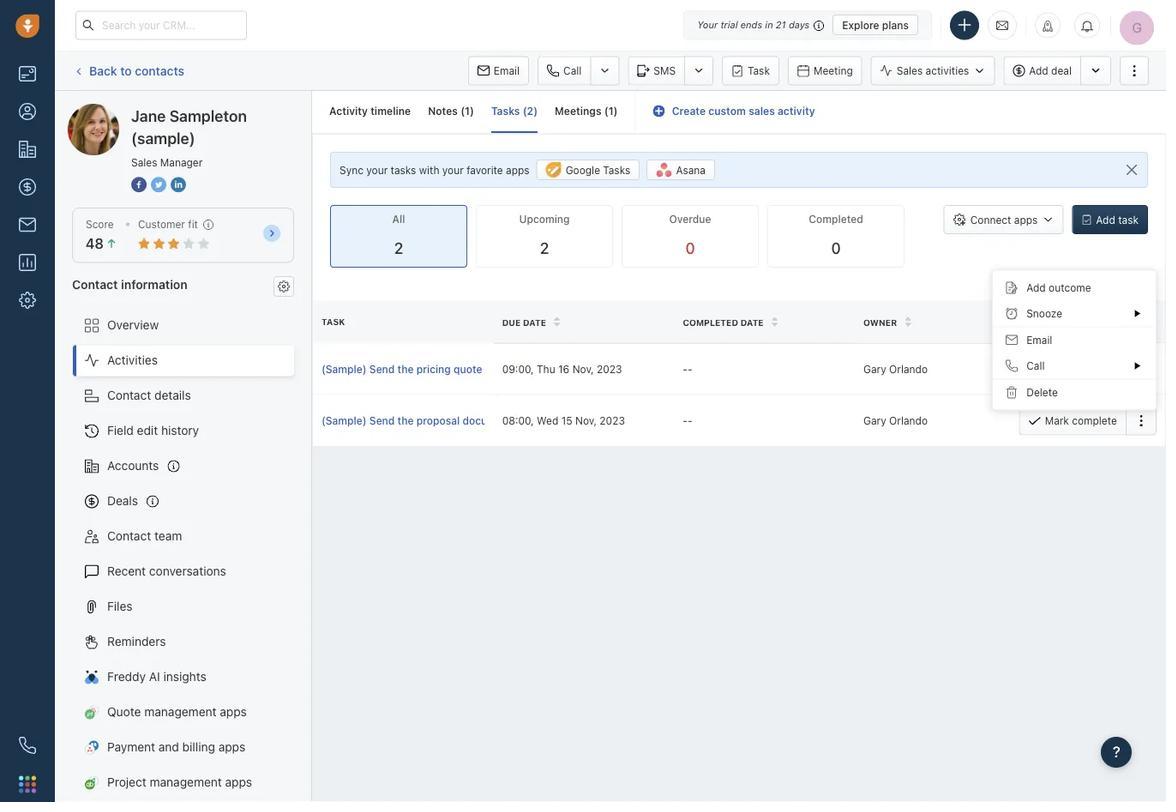 Task type: locate. For each thing, give the bounding box(es) containing it.
contact for contact details
[[107, 388, 151, 402]]

1 mark from the top
[[1045, 363, 1070, 375]]

task up sales
[[748, 65, 770, 77]]

0 vertical spatial contact
[[72, 277, 118, 291]]

1 vertical spatial call
[[1027, 360, 1045, 372]]

1 vertical spatial contact
[[107, 388, 151, 402]]

0 vertical spatial task
[[748, 65, 770, 77]]

send down (sample) send the pricing quote
[[370, 415, 395, 427]]

0 horizontal spatial your
[[366, 164, 388, 176]]

add left task
[[1097, 214, 1116, 226]]

) right meetings
[[614, 105, 618, 117]]

your right with
[[442, 164, 464, 176]]

(sample) send the proposal document
[[322, 415, 513, 427]]

custom
[[709, 105, 746, 117]]

contact down activities
[[107, 388, 151, 402]]

2 horizontal spatial )
[[614, 105, 618, 117]]

0 vertical spatial add
[[1030, 65, 1049, 77]]

mark complete button
[[1020, 354, 1126, 384], [1020, 406, 1126, 435]]

1 horizontal spatial task
[[748, 65, 770, 77]]

1 ( from the left
[[461, 105, 465, 117]]

task up (sample) send the pricing quote
[[322, 317, 345, 327]]

nov, for 16
[[573, 363, 594, 375]]

) for tasks ( 2 )
[[534, 105, 538, 117]]

the for proposal
[[398, 415, 414, 427]]

sampleton
[[132, 103, 191, 118], [170, 106, 247, 125]]

1 vertical spatial 2023
[[600, 415, 625, 427]]

create custom sales activity
[[672, 105, 815, 117]]

1 horizontal spatial your
[[442, 164, 464, 176]]

1 horizontal spatial )
[[534, 105, 538, 117]]

1 vertical spatial sales
[[131, 156, 157, 168]]

management down payment and billing apps
[[150, 775, 222, 789]]

apps up payment and billing apps
[[220, 705, 247, 719]]

the left proposal
[[398, 415, 414, 427]]

sales for sales manager
[[131, 156, 157, 168]]

0 vertical spatial mark complete
[[1045, 363, 1118, 375]]

0 vertical spatial complete
[[1073, 363, 1118, 375]]

mark complete button down the delete
[[1020, 406, 1126, 435]]

send for proposal
[[370, 415, 395, 427]]

1 complete from the top
[[1073, 363, 1118, 375]]

2 gary orlando from the top
[[864, 415, 928, 427]]

gary orlando for 08:00, wed 15 nov, 2023
[[864, 415, 928, 427]]

jane down "contacts"
[[131, 106, 166, 125]]

0 horizontal spatial jane
[[102, 103, 129, 118]]

1 right notes
[[465, 105, 470, 117]]

gary orlando
[[864, 363, 928, 375], [864, 415, 928, 427]]

sales manager
[[131, 156, 203, 168]]

1 vertical spatial send
[[370, 415, 395, 427]]

2023 right 16
[[597, 363, 622, 375]]

0 vertical spatial call
[[564, 65, 582, 77]]

( right notes
[[461, 105, 465, 117]]

task
[[748, 65, 770, 77], [322, 317, 345, 327]]

2 vertical spatial contact
[[107, 529, 151, 543]]

2 vertical spatial add
[[1027, 282, 1046, 294]]

task inside button
[[748, 65, 770, 77]]

0 vertical spatial sales
[[897, 65, 923, 77]]

tasks down the email button
[[491, 105, 520, 117]]

0 vertical spatial gary orlando
[[864, 363, 928, 375]]

add up snooze
[[1027, 282, 1046, 294]]

0 horizontal spatial sales
[[131, 156, 157, 168]]

0 horizontal spatial )
[[470, 105, 474, 117]]

fit
[[188, 218, 198, 230]]

2 (sample) from the top
[[322, 415, 367, 427]]

email up tasks ( 2 )
[[494, 65, 520, 77]]

the
[[398, 363, 414, 375], [398, 415, 414, 427]]

0 vertical spatial orlando
[[890, 363, 928, 375]]

0 vertical spatial email
[[494, 65, 520, 77]]

1 your from the left
[[366, 164, 388, 176]]

your
[[366, 164, 388, 176], [442, 164, 464, 176]]

mark down the delete
[[1045, 415, 1070, 427]]

0 vertical spatial completed
[[809, 213, 864, 225]]

team
[[154, 529, 182, 543]]

back to contacts link
[[72, 57, 185, 84]]

deals
[[107, 494, 138, 508]]

back
[[89, 63, 117, 77]]

0 horizontal spatial completed
[[683, 317, 738, 327]]

1 ) from the left
[[470, 105, 474, 117]]

2023 right 15
[[600, 415, 625, 427]]

explore
[[843, 19, 880, 31]]

2 mark complete button from the top
[[1020, 406, 1126, 435]]

1 for meetings ( 1 )
[[609, 105, 614, 117]]

ends
[[741, 19, 763, 30]]

0 horizontal spatial 0
[[686, 239, 695, 257]]

( down the email button
[[523, 105, 527, 117]]

1 gary from the top
[[864, 363, 887, 375]]

call button up the delete
[[993, 353, 1156, 379]]

1 the from the top
[[398, 363, 414, 375]]

( for tasks
[[523, 105, 527, 117]]

1 horizontal spatial sales
[[897, 65, 923, 77]]

2 0 from the left
[[832, 239, 841, 257]]

plans
[[883, 19, 909, 31]]

add left 'deal'
[[1030, 65, 1049, 77]]

0 vertical spatial management
[[144, 705, 217, 719]]

jane
[[102, 103, 129, 118], [131, 106, 166, 125]]

1 gary orlando from the top
[[864, 363, 928, 375]]

call up meetings
[[564, 65, 582, 77]]

email down snooze
[[1027, 334, 1053, 346]]

contact for contact information
[[72, 277, 118, 291]]

mark for 08:00, wed 15 nov, 2023
[[1045, 415, 1070, 427]]

1 vertical spatial management
[[150, 775, 222, 789]]

2 the from the top
[[398, 415, 414, 427]]

add task
[[1097, 214, 1139, 226]]

sales up facebook circled image
[[131, 156, 157, 168]]

3 ) from the left
[[614, 105, 618, 117]]

2 horizontal spatial (
[[604, 105, 609, 117]]

days
[[789, 19, 810, 30]]

(sample) send the pricing quote
[[322, 363, 482, 375]]

mark complete down the delete
[[1045, 415, 1118, 427]]

1 vertical spatial complete
[[1073, 415, 1118, 427]]

3 ( from the left
[[604, 105, 609, 117]]

the left pricing
[[398, 363, 414, 375]]

thu
[[537, 363, 556, 375]]

2 your from the left
[[442, 164, 464, 176]]

deal
[[1052, 65, 1072, 77]]

email
[[494, 65, 520, 77], [1027, 334, 1053, 346]]

1 horizontal spatial 2
[[527, 105, 534, 117]]

mark complete button for 08:00, wed 15 nov, 2023
[[1020, 406, 1126, 435]]

date for completed date
[[741, 317, 764, 327]]

1 horizontal spatial tasks
[[603, 164, 631, 176]]

twitter circled image
[[151, 175, 166, 193]]

1 vertical spatial gary
[[864, 415, 887, 427]]

1 horizontal spatial 0
[[832, 239, 841, 257]]

connect apps button
[[944, 205, 1064, 234], [944, 205, 1064, 234]]

)
[[470, 105, 474, 117], [534, 105, 538, 117], [614, 105, 618, 117]]

0 vertical spatial call button
[[538, 56, 590, 85]]

1 vertical spatial add
[[1097, 214, 1116, 226]]

2 complete from the top
[[1073, 415, 1118, 427]]

2 down upcoming
[[540, 239, 549, 257]]

0 vertical spatial mark
[[1045, 363, 1070, 375]]

0 for overdue
[[686, 239, 695, 257]]

gary
[[864, 363, 887, 375], [864, 415, 887, 427]]

1 1 from the left
[[465, 105, 470, 117]]

complete
[[1073, 363, 1118, 375], [1073, 415, 1118, 427]]

activities
[[107, 353, 158, 367]]

call button up meetings
[[538, 56, 590, 85]]

2 gary from the top
[[864, 415, 887, 427]]

sales activities button
[[871, 56, 1004, 85], [871, 56, 995, 85]]

trial
[[721, 19, 738, 30]]

management up payment and billing apps
[[144, 705, 217, 719]]

0 vertical spatial (sample)
[[322, 363, 367, 375]]

1
[[465, 105, 470, 117], [609, 105, 614, 117]]

08:00, wed 15 nov, 2023
[[502, 415, 625, 427]]

) left meetings
[[534, 105, 538, 117]]

2 ) from the left
[[534, 105, 538, 117]]

1 vertical spatial mark complete
[[1045, 415, 1118, 427]]

in
[[765, 19, 773, 30]]

(sample)
[[322, 363, 367, 375], [322, 415, 367, 427]]

1 send from the top
[[370, 363, 395, 375]]

apps right favorite
[[506, 164, 530, 176]]

1 vertical spatial nov,
[[576, 415, 597, 427]]

2 1 from the left
[[609, 105, 614, 117]]

add task button
[[1073, 205, 1149, 234]]

1 vertical spatial email
[[1027, 334, 1053, 346]]

1 vertical spatial mark complete button
[[1020, 406, 1126, 435]]

nov, right 15
[[576, 415, 597, 427]]

0 vertical spatial send
[[370, 363, 395, 375]]

0 horizontal spatial task
[[322, 317, 345, 327]]

0 vertical spatial the
[[398, 363, 414, 375]]

quote
[[454, 363, 482, 375]]

1 right meetings
[[609, 105, 614, 117]]

mark complete up the delete
[[1045, 363, 1118, 375]]

outcome
[[1049, 282, 1092, 294]]

sales for sales activities
[[897, 65, 923, 77]]

with
[[419, 164, 440, 176]]

) for meetings ( 1 )
[[614, 105, 618, 117]]

upcoming
[[519, 213, 570, 225]]

0 vertical spatial gary
[[864, 363, 887, 375]]

all
[[393, 213, 405, 225]]

2 horizontal spatial 2
[[540, 239, 549, 257]]

insights
[[163, 670, 207, 684]]

1 horizontal spatial date
[[741, 317, 764, 327]]

1 vertical spatial (sample)
[[322, 415, 367, 427]]

management for quote
[[144, 705, 217, 719]]

call up the delete
[[1027, 360, 1045, 372]]

1 horizontal spatial email
[[1027, 334, 1053, 346]]

2023
[[597, 363, 622, 375], [600, 415, 625, 427]]

1 (sample) from the top
[[322, 363, 367, 375]]

email image
[[997, 18, 1009, 32]]

(sample) inside (sample) send the pricing quote link
[[322, 363, 367, 375]]

48 button
[[86, 236, 117, 252]]

files
[[107, 599, 133, 613]]

) right notes
[[470, 105, 474, 117]]

date
[[523, 317, 546, 327], [741, 317, 764, 327]]

send left pricing
[[370, 363, 395, 375]]

2023 for 08:00, wed 15 nov, 2023
[[600, 415, 625, 427]]

add deal
[[1030, 65, 1072, 77]]

2 send from the top
[[370, 415, 395, 427]]

0 horizontal spatial date
[[523, 317, 546, 327]]

snooze
[[1027, 307, 1063, 319]]

(sample) up sales manager
[[131, 129, 195, 147]]

send
[[370, 363, 395, 375], [370, 415, 395, 427]]

2 down all
[[394, 239, 403, 257]]

0 horizontal spatial call button
[[538, 56, 590, 85]]

1 horizontal spatial completed
[[809, 213, 864, 225]]

add deal button
[[1004, 56, 1081, 85]]

1 vertical spatial the
[[398, 415, 414, 427]]

mark complete
[[1045, 363, 1118, 375], [1045, 415, 1118, 427]]

(sample) for (sample) send the proposal document
[[322, 415, 367, 427]]

2 mark from the top
[[1045, 415, 1070, 427]]

(sample) inside (sample) send the proposal document link
[[322, 415, 367, 427]]

nov,
[[573, 363, 594, 375], [576, 415, 597, 427]]

0 horizontal spatial 1
[[465, 105, 470, 117]]

1 vertical spatial tasks
[[603, 164, 631, 176]]

contact
[[72, 277, 118, 291], [107, 388, 151, 402], [107, 529, 151, 543]]

completed
[[809, 213, 864, 225], [683, 317, 738, 327]]

0 horizontal spatial tasks
[[491, 105, 520, 117]]

( right meetings
[[604, 105, 609, 117]]

notes ( 1 )
[[428, 105, 474, 117]]

(sample) up manager at the left top of page
[[194, 103, 243, 118]]

overview
[[107, 318, 159, 332]]

21
[[776, 19, 786, 30]]

2 ( from the left
[[523, 105, 527, 117]]

--
[[683, 363, 693, 375], [1044, 363, 1054, 375], [683, 415, 693, 427], [1044, 415, 1054, 427]]

0 vertical spatial mark complete button
[[1020, 354, 1126, 384]]

the for pricing
[[398, 363, 414, 375]]

recent
[[107, 564, 146, 578]]

mark complete button up the delete
[[1020, 354, 1126, 384]]

field
[[107, 423, 134, 438]]

to
[[120, 63, 132, 77]]

gary for 08:00, wed 15 nov, 2023
[[864, 415, 887, 427]]

1 date from the left
[[523, 317, 546, 327]]

mark for 09:00, thu 16 nov, 2023
[[1045, 363, 1070, 375]]

sms
[[654, 65, 676, 77]]

0 horizontal spatial (
[[461, 105, 465, 117]]

sales left activities
[[897, 65, 923, 77]]

complete for 08:00, wed 15 nov, 2023
[[1073, 415, 1118, 427]]

2 for all
[[394, 239, 403, 257]]

1 mark complete button from the top
[[1020, 354, 1126, 384]]

your right sync
[[366, 164, 388, 176]]

2 date from the left
[[741, 317, 764, 327]]

0 horizontal spatial 2
[[394, 239, 403, 257]]

contact information
[[72, 277, 188, 291]]

1 vertical spatial call button
[[993, 353, 1156, 379]]

proposal
[[417, 415, 460, 427]]

contact up recent
[[107, 529, 151, 543]]

1 0 from the left
[[686, 239, 695, 257]]

0 horizontal spatial call
[[564, 65, 582, 77]]

activity timeline
[[329, 105, 411, 117]]

sampleton down "contacts"
[[132, 103, 191, 118]]

1 vertical spatial gary orlando
[[864, 415, 928, 427]]

1 horizontal spatial call button
[[993, 353, 1156, 379]]

1 vertical spatial orlando
[[890, 415, 928, 427]]

linkedin circled image
[[171, 175, 186, 193]]

conversations
[[149, 564, 226, 578]]

1 vertical spatial mark
[[1045, 415, 1070, 427]]

jane down the to
[[102, 103, 129, 118]]

2 orlando from the top
[[890, 415, 928, 427]]

2 left meetings
[[527, 105, 534, 117]]

1 horizontal spatial 1
[[609, 105, 614, 117]]

2
[[527, 105, 534, 117], [394, 239, 403, 257], [540, 239, 549, 257]]

0 vertical spatial nov,
[[573, 363, 594, 375]]

explore plans
[[843, 19, 909, 31]]

jane sampleton (sample) down "contacts"
[[102, 103, 243, 118]]

contact down 48
[[72, 277, 118, 291]]

nov, right 16
[[573, 363, 594, 375]]

mark up the delete
[[1045, 363, 1070, 375]]

contacts
[[135, 63, 184, 77]]

completed for completed date
[[683, 317, 738, 327]]

1 horizontal spatial (
[[523, 105, 527, 117]]

tasks right "google"
[[603, 164, 631, 176]]

phone image
[[19, 737, 36, 754]]

sales activities
[[897, 65, 970, 77]]

1 vertical spatial task
[[322, 317, 345, 327]]

0 horizontal spatial email
[[494, 65, 520, 77]]

1 orlando from the top
[[890, 363, 928, 375]]

1 vertical spatial (sample)
[[131, 129, 195, 147]]

1 mark complete from the top
[[1045, 363, 1118, 375]]

1 vertical spatial completed
[[683, 317, 738, 327]]

apps down payment and billing apps
[[225, 775, 252, 789]]

back to contacts
[[89, 63, 184, 77]]

2 mark complete from the top
[[1045, 415, 1118, 427]]

add for add outcome
[[1027, 282, 1046, 294]]

0 vertical spatial 2023
[[597, 363, 622, 375]]



Task type: describe. For each thing, give the bounding box(es) containing it.
notes
[[428, 105, 458, 117]]

tasks ( 2 )
[[491, 105, 538, 117]]

send for pricing
[[370, 363, 395, 375]]

jane sampleton (sample) up manager at the left top of page
[[131, 106, 247, 147]]

0 for completed
[[832, 239, 841, 257]]

nov, for 15
[[576, 415, 597, 427]]

mark complete button for 09:00, thu 16 nov, 2023
[[1020, 354, 1126, 384]]

edit
[[137, 423, 158, 438]]

meeting
[[814, 65, 853, 77]]

add outcome
[[1027, 282, 1092, 294]]

field edit history
[[107, 423, 199, 438]]

delete
[[1027, 386, 1058, 398]]

explore plans link
[[833, 15, 919, 35]]

sales
[[749, 105, 775, 117]]

orlando for 08:00, wed 15 nov, 2023
[[890, 415, 928, 427]]

sync your tasks with your favorite apps
[[340, 164, 530, 176]]

task
[[1119, 214, 1139, 226]]

complete for 09:00, thu 16 nov, 2023
[[1073, 363, 1118, 375]]

create custom sales activity link
[[653, 105, 815, 117]]

16
[[558, 363, 570, 375]]

freshworks switcher image
[[19, 776, 36, 793]]

09:00, thu 16 nov, 2023
[[502, 363, 622, 375]]

add for add task
[[1097, 214, 1116, 226]]

tasks inside button
[[603, 164, 631, 176]]

asana button
[[647, 160, 716, 180]]

2023 for 09:00, thu 16 nov, 2023
[[597, 363, 622, 375]]

due date
[[502, 317, 546, 327]]

date for due date
[[523, 317, 546, 327]]

1 horizontal spatial jane
[[131, 106, 166, 125]]

meetings
[[555, 105, 602, 117]]

freddy
[[107, 670, 146, 684]]

tasks
[[391, 164, 416, 176]]

outcome
[[1044, 317, 1090, 327]]

contact details
[[107, 388, 191, 402]]

09:00,
[[502, 363, 534, 375]]

connect
[[971, 214, 1012, 226]]

manager
[[160, 156, 203, 168]]

completed date
[[683, 317, 764, 327]]

score
[[86, 218, 114, 230]]

) for notes ( 1 )
[[470, 105, 474, 117]]

contact team
[[107, 529, 182, 543]]

reminders
[[107, 634, 166, 649]]

payment
[[107, 740, 155, 754]]

0 vertical spatial tasks
[[491, 105, 520, 117]]

sms button
[[628, 56, 685, 85]]

activities
[[926, 65, 970, 77]]

snooze button
[[993, 301, 1156, 326]]

google
[[566, 164, 600, 176]]

google tasks
[[566, 164, 631, 176]]

sampleton up manager at the left top of page
[[170, 106, 247, 125]]

connect apps
[[971, 214, 1038, 226]]

gary orlando for 09:00, thu 16 nov, 2023
[[864, 363, 928, 375]]

email inside button
[[494, 65, 520, 77]]

quote management apps
[[107, 705, 247, 719]]

2 for upcoming
[[540, 239, 549, 257]]

timeline
[[371, 105, 411, 117]]

create
[[672, 105, 706, 117]]

task button
[[722, 56, 780, 85]]

facebook circled image
[[131, 175, 147, 193]]

08:00,
[[502, 415, 534, 427]]

quote
[[107, 705, 141, 719]]

payment and billing apps
[[107, 740, 246, 754]]

project
[[107, 775, 146, 789]]

information
[[121, 277, 188, 291]]

accounts
[[107, 459, 159, 473]]

1 for notes ( 1 )
[[465, 105, 470, 117]]

(sample) send the proposal document link
[[322, 413, 513, 428]]

apps right billing
[[218, 740, 246, 754]]

meetings ( 1 )
[[555, 105, 618, 117]]

mark complete for 08:00, wed 15 nov, 2023
[[1045, 415, 1118, 427]]

mark complete for 09:00, thu 16 nov, 2023
[[1045, 363, 1118, 375]]

email button
[[468, 56, 529, 85]]

favorite
[[467, 164, 503, 176]]

freddy ai insights
[[107, 670, 207, 684]]

asana
[[676, 164, 706, 176]]

details
[[154, 388, 191, 402]]

due
[[502, 317, 521, 327]]

contact for contact team
[[107, 529, 151, 543]]

apps right connect
[[1015, 214, 1038, 226]]

ai
[[149, 670, 160, 684]]

google tasks button
[[537, 160, 640, 180]]

your trial ends in 21 days
[[697, 19, 810, 30]]

orlando for 09:00, thu 16 nov, 2023
[[890, 363, 928, 375]]

gary for 09:00, thu 16 nov, 2023
[[864, 363, 887, 375]]

phone element
[[10, 728, 45, 763]]

( for meetings
[[604, 105, 609, 117]]

1 horizontal spatial call
[[1027, 360, 1045, 372]]

your
[[697, 19, 718, 30]]

mng settings image
[[278, 280, 290, 292]]

meeting button
[[788, 56, 863, 85]]

overdue
[[669, 213, 712, 225]]

wed
[[537, 415, 559, 427]]

(sample) for (sample) send the pricing quote
[[322, 363, 367, 375]]

and
[[159, 740, 179, 754]]

activity
[[329, 105, 368, 117]]

project management apps
[[107, 775, 252, 789]]

customer
[[138, 218, 185, 230]]

( for notes
[[461, 105, 465, 117]]

Search your CRM... text field
[[75, 11, 247, 40]]

customer fit
[[138, 218, 198, 230]]

activity
[[778, 105, 815, 117]]

0 vertical spatial (sample)
[[194, 103, 243, 118]]

sync
[[340, 164, 364, 176]]

recent conversations
[[107, 564, 226, 578]]

billing
[[182, 740, 215, 754]]

add for add deal
[[1030, 65, 1049, 77]]

pricing
[[417, 363, 451, 375]]

management for project
[[150, 775, 222, 789]]

48
[[86, 236, 104, 252]]

completed for completed
[[809, 213, 864, 225]]



Task type: vqa. For each thing, say whether or not it's contained in the screenshot.
) corresponding to Tasks ( 2 )
yes



